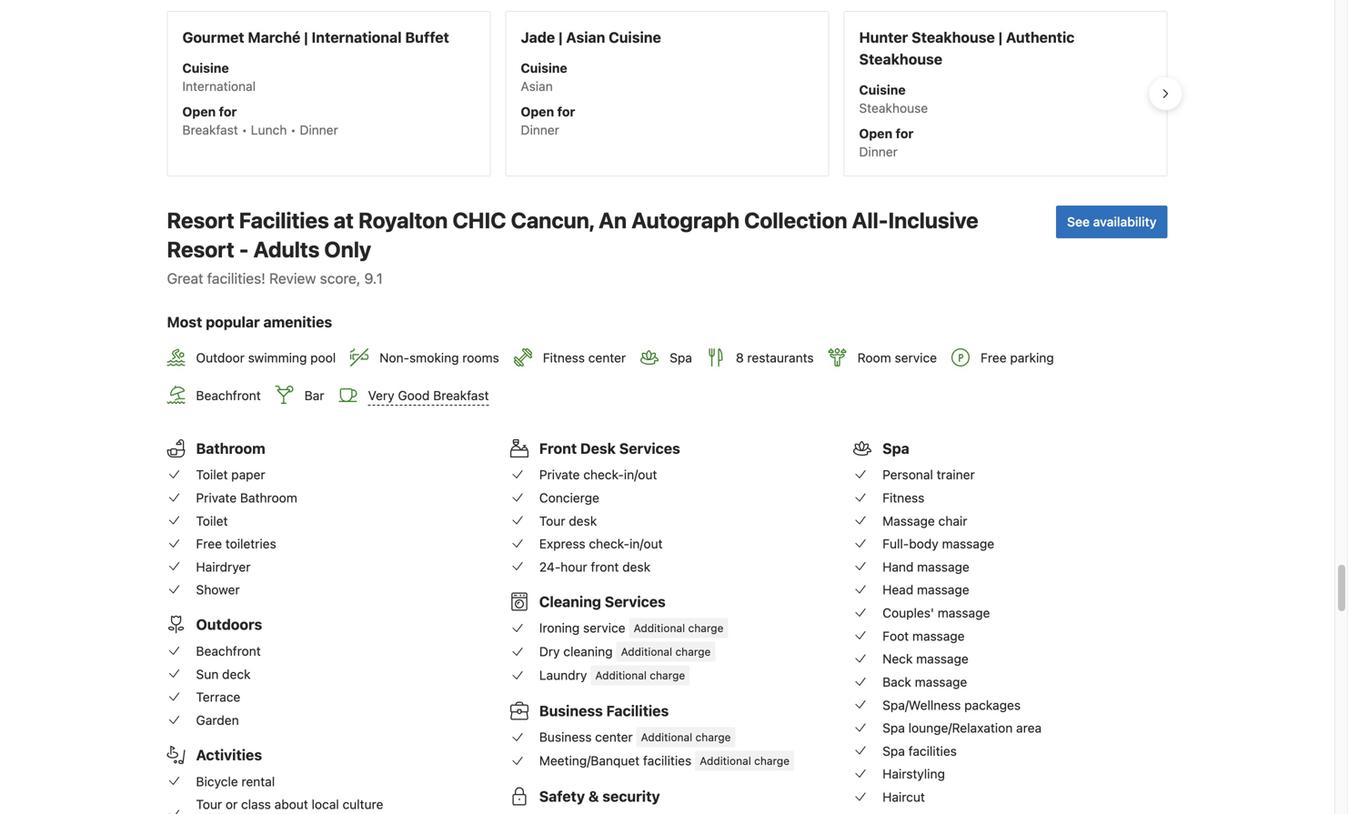 Task type: describe. For each thing, give the bounding box(es) containing it.
hour
[[561, 559, 587, 574]]

open for dinner for jade | asian cuisine
[[521, 104, 575, 138]]

collection
[[744, 208, 847, 233]]

0 vertical spatial services
[[619, 440, 680, 457]]

head massage
[[883, 582, 969, 597]]

business center additional charge
[[539, 730, 731, 745]]

deck
[[222, 667, 251, 682]]

only
[[324, 237, 371, 262]]

haircut
[[883, 790, 925, 805]]

1 resort from the top
[[167, 208, 234, 233]]

neck massage
[[883, 651, 969, 666]]

smoking
[[409, 350, 459, 365]]

ironing
[[539, 621, 580, 636]]

express
[[539, 536, 586, 551]]

steakhouse for cuisine
[[859, 101, 928, 116]]

sun deck
[[196, 667, 251, 682]]

spa up personal
[[883, 440, 910, 457]]

2 beachfront from the top
[[196, 644, 261, 659]]

class
[[241, 797, 271, 812]]

ironing service additional charge
[[539, 621, 724, 636]]

cuisine international
[[182, 61, 256, 94]]

front
[[539, 440, 577, 457]]

additional for facilities
[[700, 755, 751, 767]]

front
[[591, 559, 619, 574]]

cleaning
[[539, 593, 601, 610]]

lounge/relaxation
[[909, 721, 1013, 736]]

rental
[[241, 774, 275, 789]]

gourmet
[[182, 29, 244, 46]]

spa left 8
[[670, 350, 692, 365]]

2 | from the left
[[559, 29, 563, 46]]

most popular amenities
[[167, 314, 332, 331]]

bicycle rental
[[196, 774, 275, 789]]

massage chair
[[883, 513, 967, 528]]

private check-in/out
[[539, 467, 657, 482]]

spa/wellness packages
[[883, 698, 1021, 713]]

dry cleaning additional charge
[[539, 644, 711, 659]]

spa/wellness
[[883, 698, 961, 713]]

swimming
[[248, 350, 307, 365]]

private for private check-in/out
[[539, 467, 580, 482]]

cuisine asian
[[521, 61, 567, 94]]

-
[[239, 237, 249, 262]]

non-
[[380, 350, 409, 365]]

availability
[[1093, 214, 1157, 229]]

&
[[588, 788, 599, 805]]

all-
[[852, 208, 888, 233]]

room service
[[858, 350, 937, 365]]

jade | asian cuisine
[[521, 29, 661, 46]]

steakhouse for hunter
[[912, 29, 995, 46]]

outdoor swimming pool
[[196, 350, 336, 365]]

charge for ironing service
[[688, 622, 724, 634]]

hairdryer
[[196, 559, 251, 574]]

open for gourmet marché | international buffet
[[182, 104, 216, 119]]

charge for dry cleaning
[[675, 645, 711, 658]]

hunter steakhouse | authentic steakhouse
[[859, 29, 1075, 68]]

toilet for toilet
[[196, 513, 228, 528]]

additional inside laundry additional charge
[[595, 669, 647, 682]]

good
[[398, 388, 430, 403]]

breakfast for for
[[182, 123, 238, 138]]

couples'
[[883, 605, 934, 620]]

security
[[603, 788, 660, 805]]

1 vertical spatial bathroom
[[240, 490, 297, 505]]

at
[[334, 208, 354, 233]]

head
[[883, 582, 914, 597]]

see availability button
[[1056, 206, 1168, 239]]

personal
[[883, 467, 933, 482]]

spa up hairstyling
[[883, 744, 905, 759]]

check- for private
[[583, 467, 624, 482]]

bar
[[304, 388, 324, 403]]

1 beachfront from the top
[[196, 388, 261, 403]]

rooms
[[462, 350, 499, 365]]

about
[[274, 797, 308, 812]]

1 horizontal spatial desk
[[622, 559, 651, 574]]

restaurants
[[747, 350, 814, 365]]

charge for meeting/banquet facilities
[[754, 755, 790, 767]]

dry
[[539, 644, 560, 659]]

facilities for business
[[606, 702, 669, 719]]

review
[[269, 270, 316, 287]]

facilities for meeting/banquet
[[643, 753, 692, 768]]

massage
[[883, 513, 935, 528]]

spa up spa facilities
[[883, 721, 905, 736]]

royalton
[[358, 208, 448, 233]]

additional for service
[[634, 622, 685, 634]]

24-hour front desk
[[539, 559, 651, 574]]

service for room
[[895, 350, 937, 365]]

toilet paper
[[196, 467, 265, 482]]

charge for business center
[[696, 731, 731, 744]]

chic
[[453, 208, 506, 233]]

trainer
[[937, 467, 975, 482]]

private for private bathroom
[[196, 490, 237, 505]]

spa lounge/relaxation area
[[883, 721, 1042, 736]]

tour for tour or class about local culture
[[196, 797, 222, 812]]

pool
[[310, 350, 336, 365]]

center for business
[[595, 730, 633, 745]]

open for hunter steakhouse | authentic steakhouse
[[859, 126, 893, 141]]

center for fitness
[[588, 350, 626, 365]]

2 resort from the top
[[167, 237, 234, 262]]

facilities for resort
[[239, 208, 329, 233]]

9.1
[[364, 270, 383, 287]]

business for business facilities
[[539, 702, 603, 719]]

parking
[[1010, 350, 1054, 365]]

hairstyling
[[883, 767, 945, 782]]

meeting/banquet facilities additional charge
[[539, 753, 790, 768]]

massage for neck massage
[[916, 651, 969, 666]]

area
[[1016, 721, 1042, 736]]

1 • from the left
[[242, 123, 247, 138]]

full-body massage
[[883, 536, 994, 551]]

2 • from the left
[[290, 123, 296, 138]]

hand massage
[[883, 559, 970, 574]]

express check-in/out
[[539, 536, 663, 551]]

business for business center additional charge
[[539, 730, 592, 745]]

0 vertical spatial bathroom
[[196, 440, 265, 457]]

dinner for hunter steakhouse | authentic steakhouse
[[859, 144, 898, 159]]

room
[[858, 350, 891, 365]]

massage for couples' massage
[[938, 605, 990, 620]]



Task type: vqa. For each thing, say whether or not it's contained in the screenshot.


Task type: locate. For each thing, give the bounding box(es) containing it.
or
[[226, 797, 238, 812]]

2 horizontal spatial dinner
[[859, 144, 898, 159]]

beachfront up the sun deck
[[196, 644, 261, 659]]

service for ironing
[[583, 621, 626, 636]]

spa
[[670, 350, 692, 365], [883, 440, 910, 457], [883, 721, 905, 736], [883, 744, 905, 759]]

1 horizontal spatial fitness
[[883, 490, 925, 505]]

paper
[[231, 467, 265, 482]]

0 vertical spatial beachfront
[[196, 388, 261, 403]]

in/out for express check-in/out
[[630, 536, 663, 551]]

free up hairdryer
[[196, 536, 222, 551]]

facilities up business center additional charge
[[606, 702, 669, 719]]

in/out
[[624, 467, 657, 482], [630, 536, 663, 551]]

| right jade
[[559, 29, 563, 46]]

for down cuisine asian
[[557, 104, 575, 119]]

toilet up free toiletries
[[196, 513, 228, 528]]

open for dinner
[[521, 104, 575, 138], [859, 126, 914, 159]]

1 horizontal spatial breakfast
[[433, 388, 489, 403]]

fitness for fitness center
[[543, 350, 585, 365]]

laundry
[[539, 668, 587, 683]]

services up 'ironing service additional charge'
[[605, 593, 666, 610]]

bathroom down paper
[[240, 490, 297, 505]]

for inside open for breakfast • lunch • dinner
[[219, 104, 237, 119]]

1 horizontal spatial service
[[895, 350, 937, 365]]

for for gourmet
[[219, 104, 237, 119]]

check- down desk
[[583, 467, 624, 482]]

beachfront down outdoor
[[196, 388, 261, 403]]

cuisine inside "cuisine steakhouse"
[[859, 83, 906, 98]]

•
[[242, 123, 247, 138], [290, 123, 296, 138]]

full-
[[883, 536, 909, 551]]

0 vertical spatial desk
[[569, 513, 597, 528]]

|
[[304, 29, 308, 46], [559, 29, 563, 46], [999, 29, 1003, 46]]

tour up express
[[539, 513, 565, 528]]

1 vertical spatial breakfast
[[433, 388, 489, 403]]

| for hunter
[[999, 29, 1003, 46]]

1 vertical spatial international
[[182, 79, 256, 94]]

for for jade
[[557, 104, 575, 119]]

charge inside business center additional charge
[[696, 731, 731, 744]]

fitness down personal
[[883, 490, 925, 505]]

1 vertical spatial private
[[196, 490, 237, 505]]

safety
[[539, 788, 585, 805]]

open for breakfast • lunch • dinner
[[182, 104, 338, 138]]

service down cleaning services
[[583, 621, 626, 636]]

for down the cuisine international at the left top of page
[[219, 104, 237, 119]]

0 horizontal spatial facilities
[[239, 208, 329, 233]]

for down "cuisine steakhouse"
[[896, 126, 914, 141]]

2 horizontal spatial for
[[896, 126, 914, 141]]

tour desk
[[539, 513, 597, 528]]

free for free toiletries
[[196, 536, 222, 551]]

outdoors
[[196, 616, 262, 633]]

for for hunter
[[896, 126, 914, 141]]

front desk services
[[539, 440, 680, 457]]

breakfast down the cuisine international at the left top of page
[[182, 123, 238, 138]]

private down toilet paper
[[196, 490, 237, 505]]

0 vertical spatial service
[[895, 350, 937, 365]]

in/out down front desk services
[[624, 467, 657, 482]]

check- for express
[[589, 536, 630, 551]]

0 horizontal spatial private
[[196, 490, 237, 505]]

1 vertical spatial facilities
[[606, 702, 669, 719]]

free for free parking
[[981, 350, 1007, 365]]

additional
[[634, 622, 685, 634], [621, 645, 672, 658], [595, 669, 647, 682], [641, 731, 692, 744], [700, 755, 751, 767]]

0 horizontal spatial facilities
[[643, 753, 692, 768]]

see
[[1067, 214, 1090, 229]]

tour for tour desk
[[539, 513, 565, 528]]

1 horizontal spatial tour
[[539, 513, 565, 528]]

cuisine for hunter steakhouse | authentic steakhouse
[[859, 83, 906, 98]]

most
[[167, 314, 202, 331]]

massage up couples' massage
[[917, 582, 969, 597]]

massage for foot massage
[[912, 628, 965, 643]]

check-
[[583, 467, 624, 482], [589, 536, 630, 551]]

0 vertical spatial international
[[312, 29, 402, 46]]

couples' massage
[[883, 605, 990, 620]]

score,
[[320, 270, 361, 287]]

24-
[[539, 559, 561, 574]]

business up meeting/banquet
[[539, 730, 592, 745]]

business
[[539, 702, 603, 719], [539, 730, 592, 745]]

hand
[[883, 559, 914, 574]]

asian inside cuisine asian
[[521, 79, 553, 94]]

1 horizontal spatial for
[[557, 104, 575, 119]]

1 vertical spatial beachfront
[[196, 644, 261, 659]]

in/out up 24-hour front desk
[[630, 536, 663, 551]]

0 vertical spatial business
[[539, 702, 603, 719]]

additional inside business center additional charge
[[641, 731, 692, 744]]

1 vertical spatial desk
[[622, 559, 651, 574]]

1 vertical spatial tour
[[196, 797, 222, 812]]

• right lunch
[[290, 123, 296, 138]]

bathroom up toilet paper
[[196, 440, 265, 457]]

region
[[152, 4, 1182, 184]]

1 horizontal spatial •
[[290, 123, 296, 138]]

business down laundry
[[539, 702, 603, 719]]

0 horizontal spatial open
[[182, 104, 216, 119]]

0 vertical spatial private
[[539, 467, 580, 482]]

additional inside dry cleaning additional charge
[[621, 645, 672, 658]]

cuisine steakhouse
[[859, 83, 928, 116]]

1 horizontal spatial open
[[521, 104, 554, 119]]

1 vertical spatial center
[[595, 730, 633, 745]]

1 vertical spatial fitness
[[883, 490, 925, 505]]

breakfast
[[182, 123, 238, 138], [433, 388, 489, 403]]

tour left or
[[196, 797, 222, 812]]

local
[[312, 797, 339, 812]]

see availability
[[1067, 214, 1157, 229]]

terrace
[[196, 690, 240, 705]]

0 horizontal spatial free
[[196, 536, 222, 551]]

check- up front
[[589, 536, 630, 551]]

massage up back massage
[[916, 651, 969, 666]]

charge inside dry cleaning additional charge
[[675, 645, 711, 658]]

meeting/banquet
[[539, 753, 640, 768]]

1 horizontal spatial dinner
[[521, 123, 559, 138]]

outdoor
[[196, 350, 245, 365]]

authentic
[[1006, 29, 1075, 46]]

service right room
[[895, 350, 937, 365]]

open for dinner down "cuisine steakhouse"
[[859, 126, 914, 159]]

0 horizontal spatial international
[[182, 79, 256, 94]]

open down "cuisine steakhouse"
[[859, 126, 893, 141]]

0 vertical spatial check-
[[583, 467, 624, 482]]

amenities
[[263, 314, 332, 331]]

2 toilet from the top
[[196, 513, 228, 528]]

2 business from the top
[[539, 730, 592, 745]]

0 vertical spatial tour
[[539, 513, 565, 528]]

desk right front
[[622, 559, 651, 574]]

international down gourmet
[[182, 79, 256, 94]]

facilities for spa
[[909, 744, 957, 759]]

2 vertical spatial steakhouse
[[859, 101, 928, 116]]

open for dinner for hunter steakhouse | authentic steakhouse
[[859, 126, 914, 159]]

inclusive
[[888, 208, 979, 233]]

0 vertical spatial in/out
[[624, 467, 657, 482]]

chair
[[938, 513, 967, 528]]

open inside open for breakfast • lunch • dinner
[[182, 104, 216, 119]]

1 vertical spatial business
[[539, 730, 592, 745]]

facilities!
[[207, 270, 265, 287]]

region containing gourmet marché | international buffet
[[152, 4, 1182, 184]]

breakfast down rooms
[[433, 388, 489, 403]]

adults
[[253, 237, 320, 262]]

asian
[[566, 29, 605, 46], [521, 79, 553, 94]]

1 vertical spatial toilet
[[196, 513, 228, 528]]

free toiletries
[[196, 536, 276, 551]]

buffet
[[405, 29, 449, 46]]

massage for head massage
[[917, 582, 969, 597]]

1 vertical spatial free
[[196, 536, 222, 551]]

1 horizontal spatial international
[[312, 29, 402, 46]]

0 horizontal spatial for
[[219, 104, 237, 119]]

• left lunch
[[242, 123, 247, 138]]

resort facilities at royalton chic cancun, an autograph collection all-inclusive resort - adults only great facilities! review score, 9.1
[[167, 208, 979, 287]]

0 horizontal spatial dinner
[[300, 123, 338, 138]]

back massage
[[883, 675, 967, 690]]

2 horizontal spatial open
[[859, 126, 893, 141]]

1 | from the left
[[304, 29, 308, 46]]

asian down jade
[[521, 79, 553, 94]]

charge inside meeting/banquet facilities additional charge
[[754, 755, 790, 767]]

free left the parking on the right top of page
[[981, 350, 1007, 365]]

0 vertical spatial asian
[[566, 29, 605, 46]]

massage up spa/wellness packages
[[915, 675, 967, 690]]

cleaning
[[563, 644, 613, 659]]

cuisine inside the cuisine international
[[182, 61, 229, 76]]

massage down 'chair'
[[942, 536, 994, 551]]

0 horizontal spatial asian
[[521, 79, 553, 94]]

facilities up adults at the top of the page
[[239, 208, 329, 233]]

resort
[[167, 208, 234, 233], [167, 237, 234, 262]]

0 horizontal spatial •
[[242, 123, 247, 138]]

toilet
[[196, 467, 228, 482], [196, 513, 228, 528]]

0 vertical spatial facilities
[[239, 208, 329, 233]]

jade
[[521, 29, 555, 46]]

services right desk
[[619, 440, 680, 457]]

concierge
[[539, 490, 599, 505]]

cuisine for jade | asian cuisine
[[521, 61, 567, 76]]

packages
[[965, 698, 1021, 713]]

desk down concierge on the left of the page
[[569, 513, 597, 528]]

1 vertical spatial asian
[[521, 79, 553, 94]]

cancun,
[[511, 208, 594, 233]]

beachfront
[[196, 388, 261, 403], [196, 644, 261, 659]]

0 vertical spatial free
[[981, 350, 1007, 365]]

cleaning services
[[539, 593, 666, 610]]

center down 'business facilities'
[[595, 730, 633, 745]]

additional inside 'ironing service additional charge'
[[634, 622, 685, 634]]

1 vertical spatial check-
[[589, 536, 630, 551]]

0 vertical spatial fitness
[[543, 350, 585, 365]]

center up front desk services
[[588, 350, 626, 365]]

additional for cleaning
[[621, 645, 672, 658]]

breakfast inside open for breakfast • lunch • dinner
[[182, 123, 238, 138]]

1 vertical spatial service
[[583, 621, 626, 636]]

1 horizontal spatial asian
[[566, 29, 605, 46]]

0 horizontal spatial service
[[583, 621, 626, 636]]

| left authentic
[[999, 29, 1003, 46]]

0 vertical spatial resort
[[167, 208, 234, 233]]

open down the cuisine international at the left top of page
[[182, 104, 216, 119]]

fitness
[[543, 350, 585, 365], [883, 490, 925, 505]]

massage for hand massage
[[917, 559, 970, 574]]

international left buffet
[[312, 29, 402, 46]]

bicycle
[[196, 774, 238, 789]]

1 vertical spatial services
[[605, 593, 666, 610]]

fitness center
[[543, 350, 626, 365]]

charge inside laundry additional charge
[[650, 669, 685, 682]]

lunch
[[251, 123, 287, 138]]

marché
[[248, 29, 301, 46]]

safety & security
[[539, 788, 660, 805]]

breakfast for good
[[433, 388, 489, 403]]

laundry additional charge
[[539, 668, 685, 683]]

personal trainer
[[883, 467, 975, 482]]

1 vertical spatial steakhouse
[[859, 51, 943, 68]]

garden
[[196, 713, 239, 728]]

0 horizontal spatial open for dinner
[[521, 104, 575, 138]]

| right marché
[[304, 29, 308, 46]]

massage down couples' massage
[[912, 628, 965, 643]]

1 vertical spatial in/out
[[630, 536, 663, 551]]

sun
[[196, 667, 219, 682]]

dinner down cuisine asian
[[521, 123, 559, 138]]

1 business from the top
[[539, 702, 603, 719]]

dinner right lunch
[[300, 123, 338, 138]]

facilities up hairstyling
[[909, 744, 957, 759]]

massage down full-body massage
[[917, 559, 970, 574]]

toilet for toilet paper
[[196, 467, 228, 482]]

international
[[312, 29, 402, 46], [182, 79, 256, 94]]

facilities inside resort facilities at royalton chic cancun, an autograph collection all-inclusive resort - adults only great facilities! review score, 9.1
[[239, 208, 329, 233]]

0 vertical spatial steakhouse
[[912, 29, 995, 46]]

cuisine for gourmet marché | international buffet
[[182, 61, 229, 76]]

charge
[[688, 622, 724, 634], [675, 645, 711, 658], [650, 669, 685, 682], [696, 731, 731, 744], [754, 755, 790, 767]]

charge inside 'ironing service additional charge'
[[688, 622, 724, 634]]

open for dinner down cuisine asian
[[521, 104, 575, 138]]

additional inside meeting/banquet facilities additional charge
[[700, 755, 751, 767]]

1 horizontal spatial facilities
[[606, 702, 669, 719]]

0 horizontal spatial fitness
[[543, 350, 585, 365]]

0 horizontal spatial tour
[[196, 797, 222, 812]]

for
[[219, 104, 237, 119], [557, 104, 575, 119], [896, 126, 914, 141]]

in/out for private check-in/out
[[624, 467, 657, 482]]

great
[[167, 270, 203, 287]]

1 toilet from the top
[[196, 467, 228, 482]]

autograph
[[631, 208, 740, 233]]

an
[[599, 208, 627, 233]]

fitness for fitness
[[883, 490, 925, 505]]

1 horizontal spatial private
[[539, 467, 580, 482]]

1 horizontal spatial facilities
[[909, 744, 957, 759]]

0 vertical spatial center
[[588, 350, 626, 365]]

dinner down "cuisine steakhouse"
[[859, 144, 898, 159]]

toilet left paper
[[196, 467, 228, 482]]

center
[[588, 350, 626, 365], [595, 730, 633, 745]]

foot massage
[[883, 628, 965, 643]]

0 vertical spatial toilet
[[196, 467, 228, 482]]

business facilities
[[539, 702, 669, 719]]

tour
[[539, 513, 565, 528], [196, 797, 222, 812]]

non-smoking rooms
[[380, 350, 499, 365]]

massage down head massage
[[938, 605, 990, 620]]

1 vertical spatial resort
[[167, 237, 234, 262]]

0 horizontal spatial desk
[[569, 513, 597, 528]]

| for gourmet
[[304, 29, 308, 46]]

dinner inside open for breakfast • lunch • dinner
[[300, 123, 338, 138]]

open down cuisine asian
[[521, 104, 554, 119]]

1 horizontal spatial free
[[981, 350, 1007, 365]]

0 horizontal spatial breakfast
[[182, 123, 238, 138]]

0 horizontal spatial |
[[304, 29, 308, 46]]

massage for back massage
[[915, 675, 967, 690]]

asian right jade
[[566, 29, 605, 46]]

open for jade | asian cuisine
[[521, 104, 554, 119]]

| inside hunter steakhouse | authentic steakhouse
[[999, 29, 1003, 46]]

1 horizontal spatial |
[[559, 29, 563, 46]]

dinner for jade | asian cuisine
[[521, 123, 559, 138]]

0 vertical spatial breakfast
[[182, 123, 238, 138]]

facilities down business center additional charge
[[643, 753, 692, 768]]

3 | from the left
[[999, 29, 1003, 46]]

fitness right rooms
[[543, 350, 585, 365]]

culture
[[343, 797, 383, 812]]

additional for center
[[641, 731, 692, 744]]

2 horizontal spatial |
[[999, 29, 1003, 46]]

private up concierge on the left of the page
[[539, 467, 580, 482]]

1 horizontal spatial open for dinner
[[859, 126, 914, 159]]



